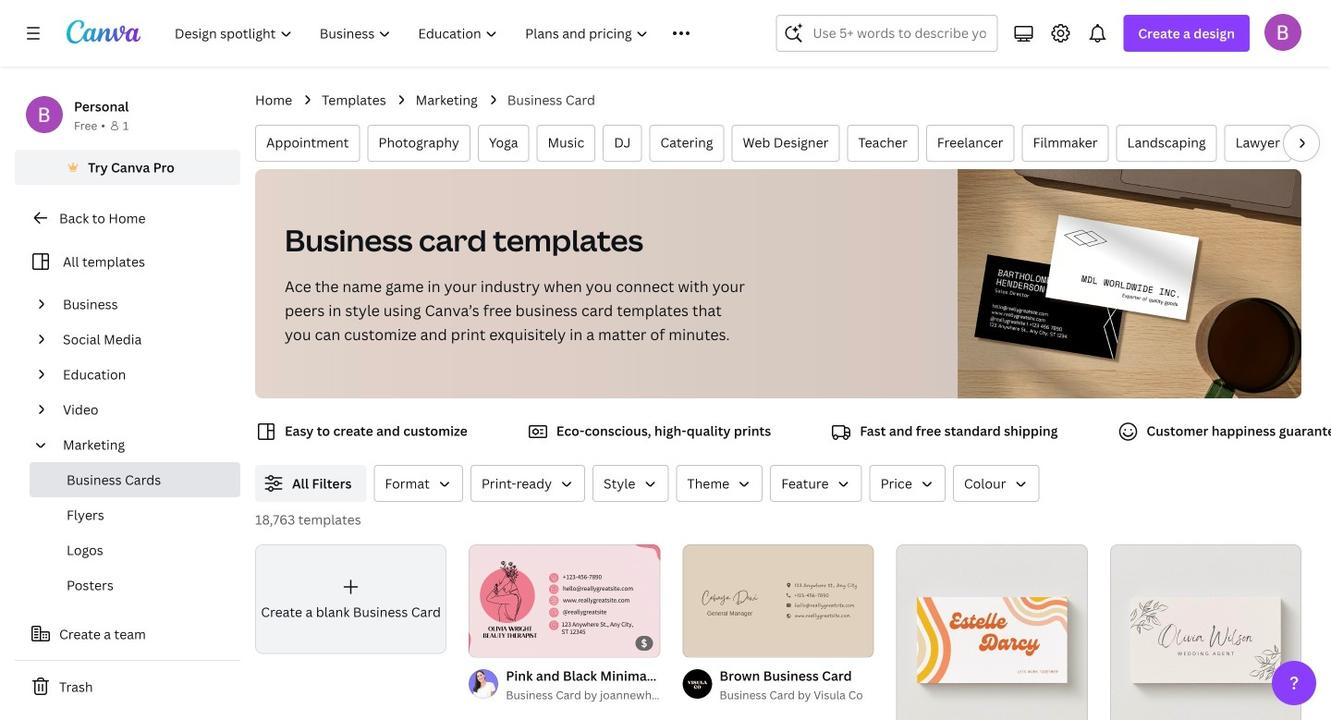 Task type: describe. For each thing, give the bounding box(es) containing it.
pink and black minimal personalised business card image
[[469, 545, 661, 658]]

create a blank business card element
[[255, 545, 447, 654]]

brown  business card image
[[683, 545, 875, 658]]

pink aesthetic handwritten wedding agent business card image
[[1111, 545, 1302, 720]]

Search search field
[[813, 16, 986, 51]]



Task type: vqa. For each thing, say whether or not it's contained in the screenshot.
the Brown  Business Card image
yes



Task type: locate. For each thing, give the bounding box(es) containing it.
top level navigation element
[[163, 15, 732, 52], [163, 15, 732, 52]]

white retro business card image
[[897, 545, 1088, 720]]

None search field
[[776, 15, 998, 52]]

bob builder image
[[1265, 14, 1302, 51]]



